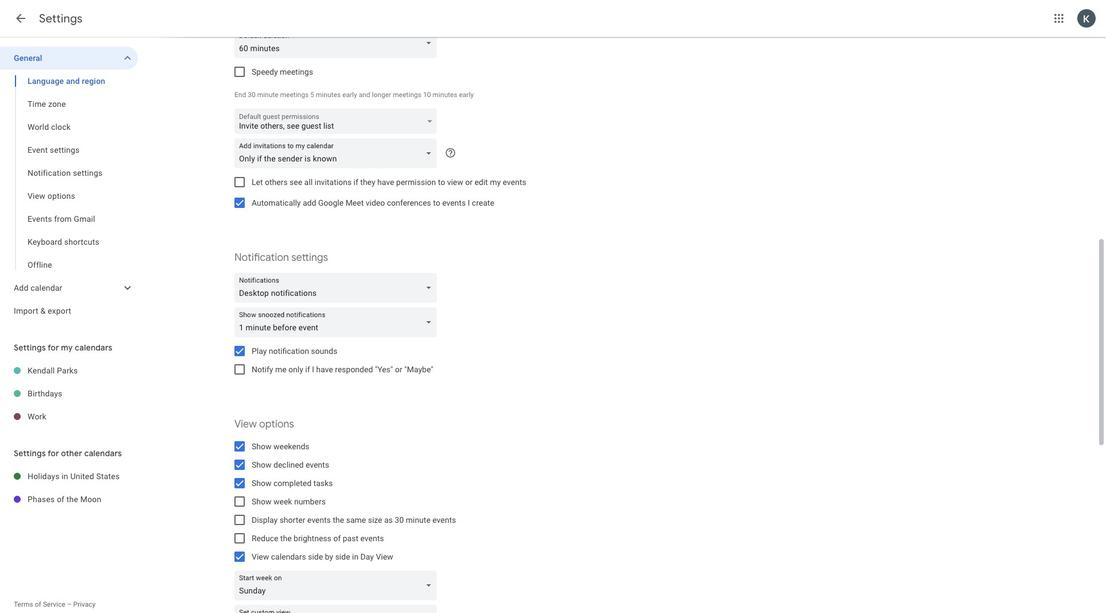 Task type: vqa. For each thing, say whether or not it's contained in the screenshot.
Terms of Service – Privacy of
yes



Task type: locate. For each thing, give the bounding box(es) containing it.
show up display
[[252, 497, 272, 506]]

me
[[275, 365, 287, 374]]

day
[[361, 552, 374, 561]]

show weekends
[[252, 442, 310, 451]]

1 vertical spatial to
[[433, 198, 440, 207]]

settings for other calendars
[[14, 448, 122, 459]]

to right conferences
[[433, 198, 440, 207]]

to
[[438, 178, 445, 187], [433, 198, 440, 207]]

4 show from the top
[[252, 497, 272, 506]]

2 side from the left
[[335, 552, 350, 561]]

i left 'create'
[[468, 198, 470, 207]]

my up parks
[[61, 343, 73, 353]]

calendars
[[75, 343, 112, 353], [84, 448, 122, 459], [271, 552, 306, 561]]

side left by on the left
[[308, 552, 323, 561]]

0 horizontal spatial early
[[342, 91, 357, 99]]

1 show from the top
[[252, 442, 272, 451]]

birthdays link
[[28, 382, 138, 405]]

settings down event settings
[[73, 168, 103, 178]]

show for show weekends
[[252, 442, 272, 451]]

options up the show weekends
[[259, 418, 294, 431]]

permissions
[[282, 113, 319, 121]]

1 horizontal spatial in
[[352, 552, 359, 561]]

0 vertical spatial of
[[57, 495, 64, 504]]

work
[[28, 412, 46, 421]]

view calendars side by side in day view
[[252, 552, 393, 561]]

reduce
[[252, 534, 278, 543]]

1 horizontal spatial of
[[57, 495, 64, 504]]

side
[[308, 552, 323, 561], [335, 552, 350, 561]]

birthdays tree item
[[0, 382, 138, 405]]

show left completed
[[252, 479, 272, 488]]

0 horizontal spatial in
[[62, 472, 68, 481]]

time zone
[[28, 99, 66, 109]]

in
[[62, 472, 68, 481], [352, 552, 359, 561]]

notification settings down automatically
[[234, 251, 328, 264]]

2 horizontal spatial of
[[333, 534, 341, 543]]

terms
[[14, 601, 33, 609]]

events
[[28, 214, 52, 224]]

0 vertical spatial for
[[48, 343, 59, 353]]

in left united
[[62, 472, 68, 481]]

0 vertical spatial to
[[438, 178, 445, 187]]

settings up the kendall
[[14, 343, 46, 353]]

in inside tree item
[[62, 472, 68, 481]]

create
[[472, 198, 494, 207]]

settings down clock
[[50, 145, 80, 155]]

invitations
[[315, 178, 352, 187]]

or left edit
[[465, 178, 473, 187]]

in left day
[[352, 552, 359, 561]]

1 horizontal spatial notification
[[234, 251, 289, 264]]

meetings
[[280, 67, 313, 76], [280, 91, 309, 99], [393, 91, 422, 99]]

30 right as
[[395, 516, 404, 525]]

settings for my calendars tree
[[0, 359, 138, 428]]

1 vertical spatial have
[[316, 365, 333, 374]]

1 horizontal spatial notification settings
[[234, 251, 328, 264]]

meetings left 5
[[280, 91, 309, 99]]

1 vertical spatial the
[[333, 516, 344, 525]]

1 horizontal spatial have
[[377, 178, 394, 187]]

events from gmail
[[28, 214, 95, 224]]

0 horizontal spatial of
[[35, 601, 41, 609]]

tree
[[0, 47, 138, 322]]

go back image
[[14, 11, 28, 25]]

minute down speedy
[[257, 91, 278, 99]]

1 vertical spatial view options
[[234, 418, 294, 431]]

guest up others,
[[263, 113, 280, 121]]

the left same
[[333, 516, 344, 525]]

see left all
[[290, 178, 302, 187]]

i right only in the bottom of the page
[[312, 365, 314, 374]]

0 vertical spatial options
[[48, 191, 75, 201]]

show for show completed tasks
[[252, 479, 272, 488]]

1 horizontal spatial options
[[259, 418, 294, 431]]

language and region
[[28, 76, 105, 86]]

notify me only if i have responded "yes" or "maybe"
[[252, 365, 433, 374]]

2 show from the top
[[252, 460, 272, 470]]

2 vertical spatial of
[[35, 601, 41, 609]]

or
[[465, 178, 473, 187], [395, 365, 402, 374]]

display shorter events the same size as 30 minute events
[[252, 516, 456, 525]]

the left moon on the bottom
[[67, 495, 78, 504]]

notification
[[269, 347, 309, 356]]

language
[[28, 76, 64, 86]]

minutes
[[316, 91, 341, 99], [433, 91, 457, 99]]

and left region on the left top of page
[[66, 76, 80, 86]]

of left past
[[333, 534, 341, 543]]

1 vertical spatial calendars
[[84, 448, 122, 459]]

1 horizontal spatial 30
[[395, 516, 404, 525]]

guest down permissions
[[301, 121, 321, 130]]

phases
[[28, 495, 55, 504]]

10
[[423, 91, 431, 99]]

to left view
[[438, 178, 445, 187]]

0 horizontal spatial minute
[[257, 91, 278, 99]]

0 horizontal spatial the
[[67, 495, 78, 504]]

0 vertical spatial notification settings
[[28, 168, 103, 178]]

events
[[503, 178, 526, 187], [442, 198, 466, 207], [306, 460, 329, 470], [307, 516, 331, 525], [433, 516, 456, 525], [360, 534, 384, 543]]

1 horizontal spatial my
[[490, 178, 501, 187]]

1 vertical spatial minute
[[406, 516, 431, 525]]

5
[[310, 91, 314, 99]]

show
[[252, 442, 272, 451], [252, 460, 272, 470], [252, 479, 272, 488], [252, 497, 272, 506]]

show declined events
[[252, 460, 329, 470]]

my
[[490, 178, 501, 187], [61, 343, 73, 353]]

group
[[0, 70, 138, 276]]

0 horizontal spatial have
[[316, 365, 333, 374]]

1 vertical spatial for
[[48, 448, 59, 459]]

show completed tasks
[[252, 479, 333, 488]]

1 horizontal spatial guest
[[301, 121, 321, 130]]

time
[[28, 99, 46, 109]]

the inside phases of the moon link
[[67, 495, 78, 504]]

1 vertical spatial i
[[312, 365, 314, 374]]

0 vertical spatial in
[[62, 472, 68, 481]]

terms of service link
[[14, 601, 65, 609]]

and left longer
[[359, 91, 370, 99]]

0 vertical spatial see
[[287, 121, 299, 130]]

0 horizontal spatial side
[[308, 552, 323, 561]]

0 vertical spatial have
[[377, 178, 394, 187]]

1 vertical spatial if
[[305, 365, 310, 374]]

1 vertical spatial options
[[259, 418, 294, 431]]

holidays in united states tree item
[[0, 465, 138, 488]]

keyboard
[[28, 237, 62, 247]]

0 vertical spatial the
[[67, 495, 78, 504]]

for left other
[[48, 448, 59, 459]]

0 horizontal spatial notification settings
[[28, 168, 103, 178]]

2 vertical spatial the
[[280, 534, 292, 543]]

my right edit
[[490, 178, 501, 187]]

0 horizontal spatial 30
[[248, 91, 256, 99]]

default guest permissions invite others, see guest list
[[239, 113, 334, 130]]

0 horizontal spatial or
[[395, 365, 402, 374]]

0 vertical spatial guest
[[263, 113, 280, 121]]

1 minutes from the left
[[316, 91, 341, 99]]

0 vertical spatial settings
[[50, 145, 80, 155]]

1 vertical spatial and
[[359, 91, 370, 99]]

guest
[[263, 113, 280, 121], [301, 121, 321, 130]]

settings right go back icon
[[39, 11, 83, 26]]

view up events
[[28, 191, 45, 201]]

0 vertical spatial or
[[465, 178, 473, 187]]

default
[[239, 113, 261, 121]]

export
[[48, 306, 71, 316]]

early up invite others, see guest list dropdown button
[[342, 91, 357, 99]]

1 horizontal spatial side
[[335, 552, 350, 561]]

of inside tree item
[[57, 495, 64, 504]]

terms of service – privacy
[[14, 601, 96, 609]]

events right as
[[433, 516, 456, 525]]

if left 'they' at the left top of page
[[354, 178, 358, 187]]

notification down automatically
[[234, 251, 289, 264]]

speedy
[[252, 67, 278, 76]]

1 vertical spatial or
[[395, 365, 402, 374]]

1 horizontal spatial early
[[459, 91, 474, 99]]

weekends
[[274, 442, 310, 451]]

if
[[354, 178, 358, 187], [305, 365, 310, 374]]

event settings
[[28, 145, 80, 155]]

0 horizontal spatial and
[[66, 76, 80, 86]]

0 vertical spatial 30
[[248, 91, 256, 99]]

"maybe"
[[404, 365, 433, 374]]

for
[[48, 343, 59, 353], [48, 448, 59, 459]]

settings heading
[[39, 11, 83, 26]]

2 vertical spatial settings
[[14, 448, 46, 459]]

1 vertical spatial of
[[333, 534, 341, 543]]

minutes right 10
[[433, 91, 457, 99]]

calendars for settings for other calendars
[[84, 448, 122, 459]]

1 for from the top
[[48, 343, 59, 353]]

service
[[43, 601, 65, 609]]

only
[[289, 365, 303, 374]]

reduce the brightness of past events
[[252, 534, 384, 543]]

2 vertical spatial settings
[[291, 251, 328, 264]]

holidays in united states
[[28, 472, 120, 481]]

early right 10
[[459, 91, 474, 99]]

sounds
[[311, 347, 337, 356]]

settings up holidays
[[14, 448, 46, 459]]

group containing language and region
[[0, 70, 138, 276]]

30
[[248, 91, 256, 99], [395, 516, 404, 525]]

have
[[377, 178, 394, 187], [316, 365, 333, 374]]

3 show from the top
[[252, 479, 272, 488]]

have right 'they' at the left top of page
[[377, 178, 394, 187]]

view down reduce
[[252, 552, 269, 561]]

the
[[67, 495, 78, 504], [333, 516, 344, 525], [280, 534, 292, 543]]

notification down event settings
[[28, 168, 71, 178]]

1 horizontal spatial minute
[[406, 516, 431, 525]]

notification settings down event settings
[[28, 168, 103, 178]]

1 horizontal spatial if
[[354, 178, 358, 187]]

have down sounds
[[316, 365, 333, 374]]

kendall parks tree item
[[0, 359, 138, 382]]

show down the show weekends
[[252, 460, 272, 470]]

options up events from gmail in the top left of the page
[[48, 191, 75, 201]]

for for other
[[48, 448, 59, 459]]

minute right as
[[406, 516, 431, 525]]

1 early from the left
[[342, 91, 357, 99]]

0 vertical spatial notification
[[28, 168, 71, 178]]

1 horizontal spatial and
[[359, 91, 370, 99]]

the down shorter
[[280, 534, 292, 543]]

side right by on the left
[[335, 552, 350, 561]]

0 vertical spatial settings
[[39, 11, 83, 26]]

view right day
[[376, 552, 393, 561]]

same
[[346, 516, 366, 525]]

0 horizontal spatial i
[[312, 365, 314, 374]]

calendars up states at the bottom left
[[84, 448, 122, 459]]

see down permissions
[[287, 121, 299, 130]]

2 for from the top
[[48, 448, 59, 459]]

1 vertical spatial my
[[61, 343, 73, 353]]

of right phases
[[57, 495, 64, 504]]

for up the kendall parks
[[48, 343, 59, 353]]

holidays
[[28, 472, 60, 481]]

conferences
[[387, 198, 431, 207]]

of for phases of the moon
[[57, 495, 64, 504]]

minutes right 5
[[316, 91, 341, 99]]

1 horizontal spatial minutes
[[433, 91, 457, 99]]

general tree item
[[0, 47, 138, 70]]

1 vertical spatial settings
[[14, 343, 46, 353]]

view
[[28, 191, 45, 201], [234, 418, 257, 431], [252, 552, 269, 561], [376, 552, 393, 561]]

gmail
[[74, 214, 95, 224]]

or right "yes"
[[395, 365, 402, 374]]

show left weekends
[[252, 442, 272, 451]]

None field
[[234, 28, 441, 58], [234, 139, 441, 168], [234, 273, 441, 303], [234, 307, 441, 337], [234, 571, 441, 601], [234, 28, 441, 58], [234, 139, 441, 168], [234, 273, 441, 303], [234, 307, 441, 337], [234, 571, 441, 601]]

settings for other calendars tree
[[0, 465, 138, 511]]

0 vertical spatial and
[[66, 76, 80, 86]]

&
[[40, 306, 46, 316]]

calendars down reduce
[[271, 552, 306, 561]]

0 horizontal spatial notification
[[28, 168, 71, 178]]

view options
[[28, 191, 75, 201], [234, 418, 294, 431]]

if right only in the bottom of the page
[[305, 365, 310, 374]]

settings down add
[[291, 251, 328, 264]]

0 horizontal spatial minutes
[[316, 91, 341, 99]]

size
[[368, 516, 382, 525]]

0 vertical spatial calendars
[[75, 343, 112, 353]]

of for terms of service – privacy
[[35, 601, 41, 609]]

1 horizontal spatial i
[[468, 198, 470, 207]]

of right "terms" on the left of page
[[35, 601, 41, 609]]

0 vertical spatial minute
[[257, 91, 278, 99]]

view options up the show weekends
[[234, 418, 294, 431]]

declined
[[274, 460, 304, 470]]

1 horizontal spatial view options
[[234, 418, 294, 431]]

1 vertical spatial guest
[[301, 121, 321, 130]]

0 vertical spatial view options
[[28, 191, 75, 201]]

1 vertical spatial in
[[352, 552, 359, 561]]

30 right end on the left
[[248, 91, 256, 99]]

calendars up kendall parks tree item
[[75, 343, 112, 353]]

play
[[252, 347, 267, 356]]

view options up events from gmail in the top left of the page
[[28, 191, 75, 201]]



Task type: describe. For each thing, give the bounding box(es) containing it.
settings for settings for other calendars
[[14, 448, 46, 459]]

0 vertical spatial i
[[468, 198, 470, 207]]

let others see all invitations if they have permission to view or edit my events
[[252, 178, 526, 187]]

longer
[[372, 91, 391, 99]]

united
[[70, 472, 94, 481]]

states
[[96, 472, 120, 481]]

brightness
[[294, 534, 331, 543]]

kendall parks
[[28, 366, 78, 375]]

invite
[[239, 121, 258, 130]]

–
[[67, 601, 72, 609]]

completed
[[274, 479, 312, 488]]

2 horizontal spatial the
[[333, 516, 344, 525]]

calendar
[[31, 283, 62, 293]]

parks
[[57, 366, 78, 375]]

privacy
[[73, 601, 96, 609]]

they
[[360, 178, 375, 187]]

settings for my calendars
[[14, 343, 112, 353]]

speedy meetings
[[252, 67, 313, 76]]

events down size
[[360, 534, 384, 543]]

1 vertical spatial see
[[290, 178, 302, 187]]

list
[[323, 121, 334, 130]]

1 side from the left
[[308, 552, 323, 561]]

add
[[303, 198, 316, 207]]

tree containing general
[[0, 47, 138, 322]]

notify
[[252, 365, 273, 374]]

automatically add google meet video conferences to events i create
[[252, 198, 494, 207]]

work link
[[28, 405, 138, 428]]

as
[[384, 516, 393, 525]]

meet
[[346, 198, 364, 207]]

0 horizontal spatial my
[[61, 343, 73, 353]]

1 vertical spatial settings
[[73, 168, 103, 178]]

other
[[61, 448, 82, 459]]

permission
[[396, 178, 436, 187]]

events down view
[[442, 198, 466, 207]]

0 horizontal spatial if
[[305, 365, 310, 374]]

2 minutes from the left
[[433, 91, 457, 99]]

add calendar
[[14, 283, 62, 293]]

meetings left 10
[[393, 91, 422, 99]]

zone
[[48, 99, 66, 109]]

birthdays
[[28, 389, 62, 398]]

edit
[[475, 178, 488, 187]]

show for show declined events
[[252, 460, 272, 470]]

holidays in united states link
[[28, 465, 138, 488]]

1 horizontal spatial or
[[465, 178, 473, 187]]

from
[[54, 214, 72, 224]]

privacy link
[[73, 601, 96, 609]]

tasks
[[314, 479, 333, 488]]

world
[[28, 122, 49, 132]]

all
[[304, 178, 313, 187]]

calendars for settings for my calendars
[[75, 343, 112, 353]]

0 vertical spatial if
[[354, 178, 358, 187]]

0 horizontal spatial options
[[48, 191, 75, 201]]

week
[[274, 497, 292, 506]]

2 early from the left
[[459, 91, 474, 99]]

keyboard shortcuts
[[28, 237, 99, 247]]

1 vertical spatial 30
[[395, 516, 404, 525]]

2 vertical spatial calendars
[[271, 552, 306, 561]]

others
[[265, 178, 288, 187]]

region
[[82, 76, 105, 86]]

settings for settings
[[39, 11, 83, 26]]

settings for settings for my calendars
[[14, 343, 46, 353]]

google
[[318, 198, 344, 207]]

automatically
[[252, 198, 301, 207]]

world clock
[[28, 122, 71, 132]]

phases of the moon
[[28, 495, 101, 504]]

past
[[343, 534, 358, 543]]

show week numbers
[[252, 497, 326, 506]]

phases of the moon tree item
[[0, 488, 138, 511]]

show for show week numbers
[[252, 497, 272, 506]]

0 horizontal spatial guest
[[263, 113, 280, 121]]

import & export
[[14, 306, 71, 316]]

video
[[366, 198, 385, 207]]

view up the show weekends
[[234, 418, 257, 431]]

"yes"
[[375, 365, 393, 374]]

view
[[447, 178, 463, 187]]

for for my
[[48, 343, 59, 353]]

kendall
[[28, 366, 55, 375]]

import
[[14, 306, 38, 316]]

0 horizontal spatial view options
[[28, 191, 75, 201]]

view inside group
[[28, 191, 45, 201]]

invite others, see guest list button
[[234, 109, 437, 137]]

add
[[14, 283, 28, 293]]

notification inside group
[[28, 168, 71, 178]]

responded
[[335, 365, 373, 374]]

others,
[[260, 121, 285, 130]]

1 vertical spatial notification settings
[[234, 251, 328, 264]]

1 horizontal spatial the
[[280, 534, 292, 543]]

offline
[[28, 260, 52, 270]]

notification settings inside group
[[28, 168, 103, 178]]

event
[[28, 145, 48, 155]]

end 30 minute meetings 5 minutes early and longer meetings 10 minutes early
[[234, 91, 474, 99]]

events up tasks
[[306, 460, 329, 470]]

0 vertical spatial my
[[490, 178, 501, 187]]

see inside default guest permissions invite others, see guest list
[[287, 121, 299, 130]]

events right edit
[[503, 178, 526, 187]]

moon
[[80, 495, 101, 504]]

by
[[325, 552, 333, 561]]

shortcuts
[[64, 237, 99, 247]]

play notification sounds
[[252, 347, 337, 356]]

clock
[[51, 122, 71, 132]]

end
[[234, 91, 246, 99]]

numbers
[[294, 497, 326, 506]]

events up reduce the brightness of past events
[[307, 516, 331, 525]]

work tree item
[[0, 405, 138, 428]]

1 vertical spatial notification
[[234, 251, 289, 264]]

meetings up 5
[[280, 67, 313, 76]]

general
[[14, 53, 42, 63]]



